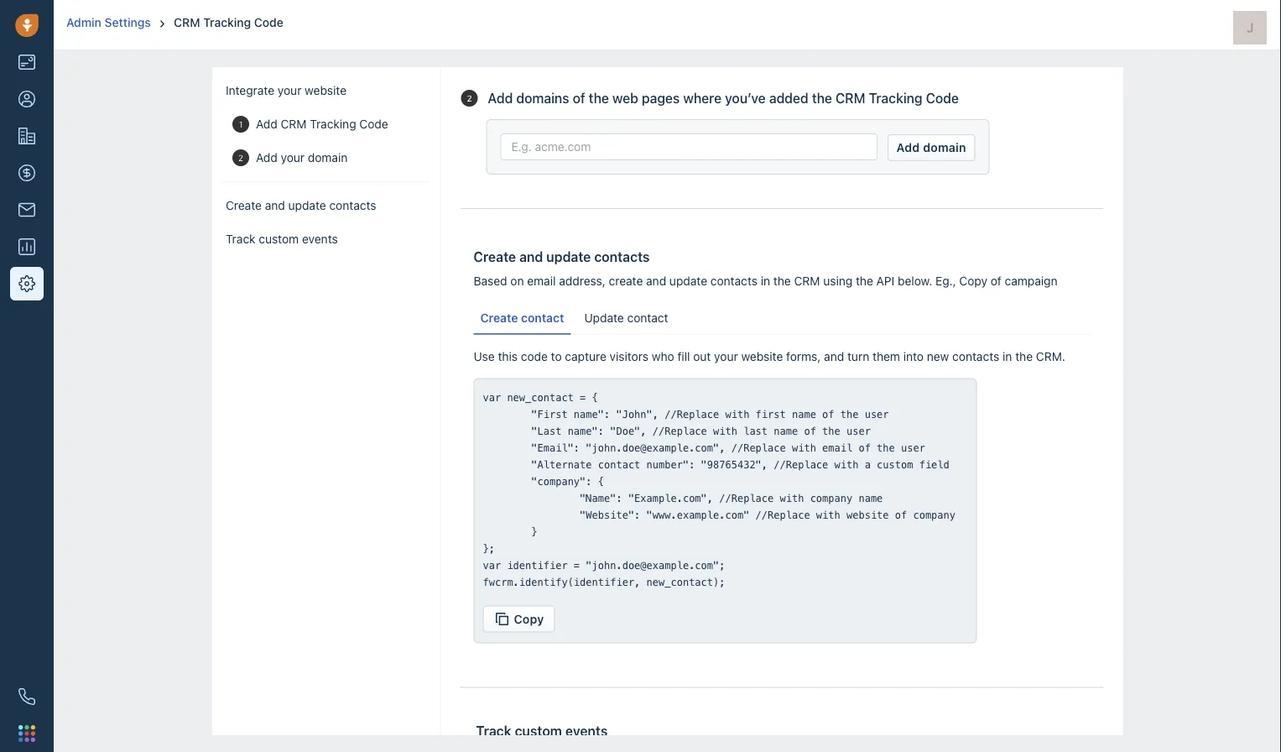 Task type: locate. For each thing, give the bounding box(es) containing it.
and left turn
[[824, 349, 844, 363]]

contacts
[[329, 199, 376, 212], [594, 249, 650, 265], [711, 274, 758, 288], [953, 349, 1000, 363]]

add inside button
[[897, 141, 920, 154]]

website left forms, at the right of the page
[[741, 349, 783, 363]]

eg.,
[[936, 274, 956, 288]]

1 horizontal spatial create and update contacts
[[473, 249, 650, 265]]

0 horizontal spatial copy
[[514, 612, 544, 626]]

update
[[584, 311, 624, 325]]

1 horizontal spatial update
[[546, 249, 591, 265]]

events
[[302, 232, 338, 246], [565, 723, 608, 739]]

1
[[239, 119, 243, 129]]

copy button
[[483, 606, 555, 633]]

contact for create contact
[[521, 311, 564, 325]]

1 vertical spatial your
[[280, 151, 304, 165]]

tracking up add your domain
[[310, 117, 356, 131]]

1 vertical spatial custom
[[515, 723, 562, 739]]

0 vertical spatial copy
[[959, 274, 988, 288]]

using
[[823, 274, 853, 288]]

api
[[877, 274, 895, 288]]

freshworks switcher image
[[18, 725, 35, 742]]

0 horizontal spatial website
[[304, 84, 346, 97]]

your right the 'integrate'
[[277, 84, 301, 97]]

to
[[551, 349, 562, 363]]

0 vertical spatial create and update contacts
[[225, 199, 376, 212]]

1 horizontal spatial custom
[[515, 723, 562, 739]]

code
[[521, 349, 548, 363]]

1 vertical spatial of
[[991, 274, 1002, 288]]

update up address,
[[546, 249, 591, 265]]

the left crm.
[[1016, 349, 1033, 363]]

create down add your domain
[[225, 199, 261, 212]]

create contact
[[480, 311, 564, 325]]

1 horizontal spatial tracking
[[310, 117, 356, 131]]

capture
[[565, 349, 606, 363]]

1 vertical spatial website
[[741, 349, 783, 363]]

the left web
[[589, 90, 609, 106]]

track custom events
[[225, 232, 338, 246], [476, 723, 608, 739]]

your
[[277, 84, 301, 97], [280, 151, 304, 165], [714, 349, 738, 363]]

tracking up the 'integrate'
[[203, 16, 251, 29]]

crm
[[174, 16, 200, 29], [836, 90, 866, 106], [280, 117, 306, 131], [794, 274, 820, 288]]

and
[[265, 199, 285, 212], [519, 249, 543, 265], [646, 274, 666, 288], [824, 349, 844, 363]]

1 vertical spatial create
[[473, 249, 516, 265]]

1 vertical spatial tracking
[[869, 90, 923, 106]]

and right create
[[646, 274, 666, 288]]

1 horizontal spatial website
[[741, 349, 783, 363]]

1 vertical spatial events
[[565, 723, 608, 739]]

create
[[225, 199, 261, 212], [473, 249, 516, 265], [480, 311, 518, 325]]

2
[[467, 93, 472, 103], [238, 153, 243, 162]]

0 horizontal spatial of
[[573, 90, 585, 106]]

0 vertical spatial code
[[254, 16, 284, 29]]

website
[[304, 84, 346, 97], [741, 349, 783, 363]]

0 horizontal spatial contact
[[521, 311, 564, 325]]

0 vertical spatial create
[[225, 199, 261, 212]]

2 vertical spatial code
[[359, 117, 388, 131]]

contact down email
[[521, 311, 564, 325]]

integrate your website
[[225, 84, 346, 97]]

1 vertical spatial track
[[476, 723, 511, 739]]

contacts up out
[[711, 274, 758, 288]]

add
[[488, 90, 513, 106], [256, 117, 277, 131], [897, 141, 920, 154], [256, 151, 277, 165]]

1 vertical spatial create and update contacts
[[473, 249, 650, 265]]

contact up who on the top right
[[627, 311, 668, 325]]

create up "based"
[[473, 249, 516, 265]]

1 horizontal spatial domain
[[923, 141, 966, 154]]

your down add crm tracking code
[[280, 151, 304, 165]]

crm right the added
[[836, 90, 866, 106]]

copy
[[959, 274, 988, 288], [514, 612, 544, 626]]

in left crm.
[[1003, 349, 1012, 363]]

add for add your domain
[[256, 151, 277, 165]]

E.g. acme.com text field
[[500, 133, 878, 160]]

0 horizontal spatial create and update contacts
[[225, 199, 376, 212]]

1 horizontal spatial contact
[[627, 311, 668, 325]]

and down add your domain
[[265, 199, 285, 212]]

of left campaign
[[991, 274, 1002, 288]]

track
[[225, 232, 255, 246], [476, 723, 511, 739]]

in left using
[[761, 274, 770, 288]]

code
[[254, 16, 284, 29], [926, 90, 959, 106], [359, 117, 388, 131]]

add your domain
[[256, 151, 347, 165]]

add for add domains of the web pages where you've added the crm tracking code
[[488, 90, 513, 106]]

domain
[[923, 141, 966, 154], [308, 151, 347, 165]]

integrate
[[225, 84, 274, 97]]

custom
[[258, 232, 299, 246], [515, 723, 562, 739]]

1 horizontal spatial copy
[[959, 274, 988, 288]]

0 vertical spatial track custom events
[[225, 232, 338, 246]]

0 horizontal spatial update
[[288, 199, 326, 212]]

add for add crm tracking code
[[256, 117, 277, 131]]

0 horizontal spatial tracking
[[203, 16, 251, 29]]

use
[[473, 349, 495, 363]]

2 horizontal spatial tracking
[[869, 90, 923, 106]]

0 vertical spatial your
[[277, 84, 301, 97]]

update down add your domain
[[288, 199, 326, 212]]

visitors
[[610, 349, 649, 363]]

your right out
[[714, 349, 738, 363]]

1 contact from the left
[[521, 311, 564, 325]]

2 vertical spatial tracking
[[310, 117, 356, 131]]

web
[[612, 90, 638, 106]]

1 vertical spatial code
[[926, 90, 959, 106]]

1 horizontal spatial events
[[565, 723, 608, 739]]

1 horizontal spatial code
[[359, 117, 388, 131]]

update right create
[[669, 274, 707, 288]]

0 horizontal spatial custom
[[258, 232, 299, 246]]

website up add crm tracking code
[[304, 84, 346, 97]]

0 vertical spatial custom
[[258, 232, 299, 246]]

the left using
[[773, 274, 791, 288]]

2 horizontal spatial update
[[669, 274, 707, 288]]

forms,
[[786, 349, 821, 363]]

1 vertical spatial copy
[[514, 612, 544, 626]]

1 horizontal spatial of
[[991, 274, 1002, 288]]

0 vertical spatial of
[[573, 90, 585, 106]]

1 horizontal spatial track custom events
[[476, 723, 608, 739]]

2 contact from the left
[[627, 311, 668, 325]]

1 vertical spatial update
[[546, 249, 591, 265]]

admin settings
[[66, 16, 151, 29]]

of right domains
[[573, 90, 585, 106]]

0 horizontal spatial 2
[[238, 153, 243, 162]]

0 horizontal spatial code
[[254, 16, 284, 29]]

pages
[[642, 90, 680, 106]]

crm left using
[[794, 274, 820, 288]]

tracking up add domain
[[869, 90, 923, 106]]

1 horizontal spatial in
[[1003, 349, 1012, 363]]

add domain
[[897, 141, 966, 154]]

1 vertical spatial in
[[1003, 349, 1012, 363]]

create and update contacts
[[225, 199, 376, 212], [473, 249, 650, 265]]

2 left domains
[[467, 93, 472, 103]]

your for add
[[280, 151, 304, 165]]

2 vertical spatial update
[[669, 274, 707, 288]]

2 down 1
[[238, 153, 243, 162]]

tracking
[[203, 16, 251, 29], [869, 90, 923, 106], [310, 117, 356, 131]]

in
[[761, 274, 770, 288], [1003, 349, 1012, 363]]

0 horizontal spatial track custom events
[[225, 232, 338, 246]]

on
[[510, 274, 524, 288]]

contact
[[521, 311, 564, 325], [627, 311, 668, 325]]

turn
[[847, 349, 870, 363]]

contact for update contact
[[627, 311, 668, 325]]

0 horizontal spatial in
[[761, 274, 770, 288]]

0 vertical spatial 2
[[467, 93, 472, 103]]

0 horizontal spatial events
[[302, 232, 338, 246]]

the
[[589, 90, 609, 106], [812, 90, 832, 106], [773, 274, 791, 288], [856, 274, 873, 288], [1016, 349, 1033, 363]]

0 horizontal spatial domain
[[308, 151, 347, 165]]

0 vertical spatial events
[[302, 232, 338, 246]]

2 vertical spatial your
[[714, 349, 738, 363]]

create down "based"
[[480, 311, 518, 325]]

0 horizontal spatial track
[[225, 232, 255, 246]]

None text field
[[483, 389, 968, 591]]

contacts down add your domain
[[329, 199, 376, 212]]

2 horizontal spatial code
[[926, 90, 959, 106]]

2 vertical spatial create
[[480, 311, 518, 325]]

0 vertical spatial website
[[304, 84, 346, 97]]

create and update contacts up email
[[473, 249, 650, 265]]

update
[[288, 199, 326, 212], [546, 249, 591, 265], [669, 274, 707, 288]]

of
[[573, 90, 585, 106], [991, 274, 1002, 288]]

based
[[473, 274, 507, 288]]

create and update contacts down add your domain
[[225, 199, 376, 212]]



Task type: vqa. For each thing, say whether or not it's contained in the screenshot.
the Select
no



Task type: describe. For each thing, give the bounding box(es) containing it.
phone image
[[18, 688, 35, 705]]

below.
[[898, 274, 932, 288]]

crm right settings
[[174, 16, 200, 29]]

where
[[683, 90, 722, 106]]

out
[[693, 349, 711, 363]]

create for based on email address, create and update contacts in the crm using the api below. eg., copy of campaign
[[473, 249, 516, 265]]

settings
[[105, 16, 151, 29]]

create
[[609, 274, 643, 288]]

add for add domain
[[897, 141, 920, 154]]

contacts up create
[[594, 249, 650, 265]]

who
[[652, 349, 674, 363]]

your for integrate
[[277, 84, 301, 97]]

and up email
[[519, 249, 543, 265]]

copy inside button
[[514, 612, 544, 626]]

domain inside button
[[923, 141, 966, 154]]

use this code to capture visitors who fill out your website forms, and turn them into new contacts in the crm.
[[473, 349, 1066, 363]]

phone element
[[10, 680, 44, 714]]

new
[[927, 349, 949, 363]]

add crm tracking code
[[256, 117, 388, 131]]

based on email address, create and update contacts in the crm using the api below. eg., copy of campaign
[[473, 274, 1058, 288]]

into
[[904, 349, 924, 363]]

admin
[[66, 16, 102, 29]]

contacts right new
[[953, 349, 1000, 363]]

the right the added
[[812, 90, 832, 106]]

crm down integrate your website
[[280, 117, 306, 131]]

0 vertical spatial in
[[761, 274, 770, 288]]

1 horizontal spatial 2
[[467, 93, 472, 103]]

add domains of the web pages where you've added the crm tracking code
[[488, 90, 959, 106]]

campaign
[[1005, 274, 1058, 288]]

add domain button
[[888, 134, 976, 161]]

1 horizontal spatial track
[[476, 723, 511, 739]]

crm tracking code
[[174, 16, 284, 29]]

1 vertical spatial track custom events
[[476, 723, 608, 739]]

the left the api
[[856, 274, 873, 288]]

them
[[873, 349, 900, 363]]

address,
[[559, 274, 606, 288]]

fill
[[677, 349, 690, 363]]

domains
[[516, 90, 569, 106]]

1 vertical spatial 2
[[238, 153, 243, 162]]

update contact
[[584, 311, 668, 325]]

0 vertical spatial update
[[288, 199, 326, 212]]

0 vertical spatial tracking
[[203, 16, 251, 29]]

added
[[769, 90, 809, 106]]

you've
[[725, 90, 766, 106]]

crm.
[[1036, 349, 1066, 363]]

email
[[527, 274, 556, 288]]

this
[[498, 349, 518, 363]]

admin settings link
[[66, 16, 154, 29]]

0 vertical spatial track
[[225, 232, 255, 246]]

create for update contact
[[480, 311, 518, 325]]



